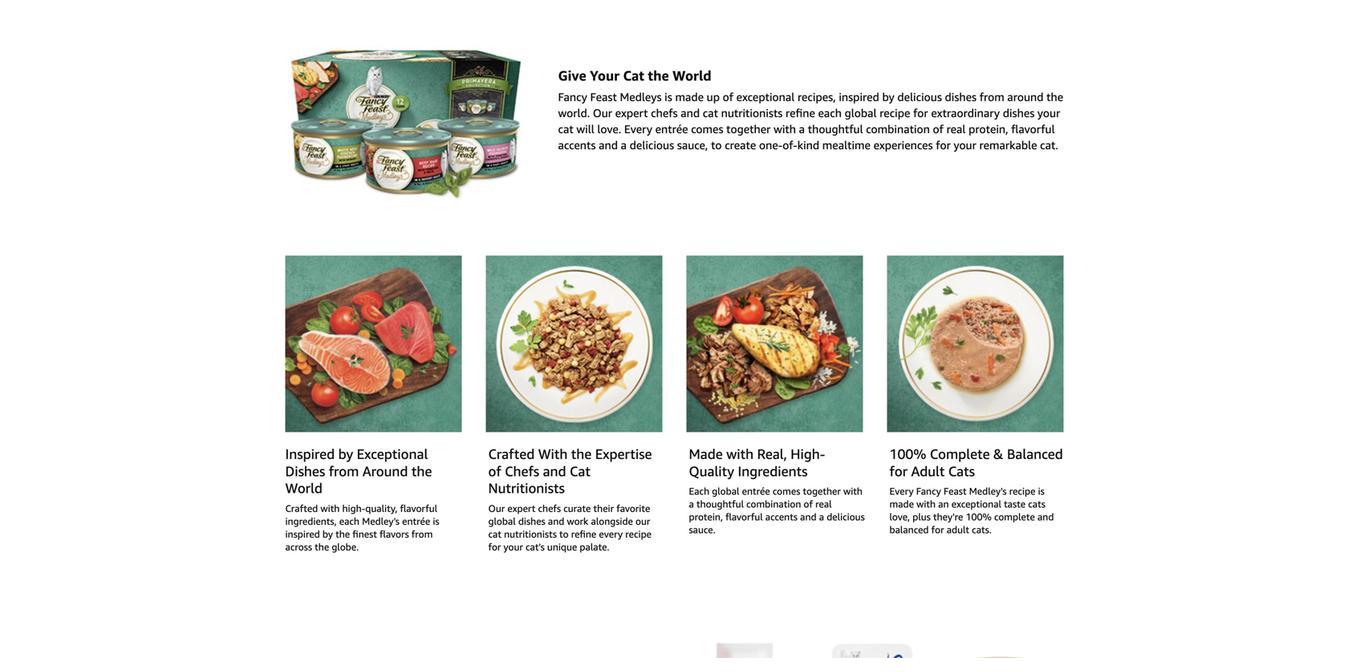 Task type: vqa. For each thing, say whether or not it's contained in the screenshot.
refine to the top
yes



Task type: locate. For each thing, give the bounding box(es) containing it.
by
[[882, 90, 895, 104], [338, 446, 353, 462], [323, 529, 333, 540]]

2 horizontal spatial cat
[[703, 106, 718, 120]]

love,
[[890, 511, 910, 523]]

1 horizontal spatial cat
[[623, 67, 644, 84]]

adult
[[911, 463, 945, 479]]

entrée up 'sauce,'
[[655, 123, 688, 136]]

0 horizontal spatial global
[[488, 516, 516, 527]]

0 vertical spatial your
[[1038, 106, 1060, 120]]

entrée inside give your cat the world fancy feast medleys is made up of exceptional recipes, inspired by delicious dishes from around the world. our expert chefs and cat nutritionists refine each global recipe for extraordinary dishes your cat will love. every entrée comes together with a thoughtful combination of real protein, flavorful accents and a delicious sauce, to create one-of-kind mealtime experiences for your remarkable cat.
[[655, 123, 688, 136]]

1 vertical spatial by
[[338, 446, 353, 462]]

dishes up "extraordinary"
[[945, 90, 977, 104]]

exceptional up cats.
[[952, 499, 1002, 510]]

1 vertical spatial together
[[803, 486, 841, 497]]

our inside the crafted with the expertise of chefs and cat nutritionists our expert chefs curate their favorite global dishes and work alongside our cat nutritionists to refine every recipe for your cat's unique palate.
[[488, 503, 505, 514]]

0 vertical spatial nutritionists
[[721, 106, 783, 120]]

protein, inside "made with real, high- quality ingredients each global entrée comes together with a thoughtful combination of real protein, flavorful accents and a delicious sauce."
[[689, 511, 723, 523]]

world inside inspired by exceptional dishes from around the world crafted with high-quality, flavorful ingredients, each medley's entrée is inspired by the finest flavors from across the globe.
[[285, 480, 323, 497]]

delicious
[[898, 90, 942, 104], [630, 139, 674, 152], [827, 511, 865, 523]]

1 vertical spatial cat
[[570, 463, 591, 479]]

our down nutritionists at the left bottom of the page
[[488, 503, 505, 514]]

1 vertical spatial fancy
[[916, 486, 941, 497]]

cat down nutritionists at the left bottom of the page
[[488, 529, 502, 540]]

fancy
[[558, 90, 587, 104], [916, 486, 941, 497]]

1 horizontal spatial refine
[[786, 106, 815, 120]]

mealtime
[[823, 139, 871, 152]]

global up mealtime
[[845, 106, 877, 120]]

dish with shredded wet cat food and a smooth gravy for cats image
[[486, 256, 663, 432]]

dishes up the "cat's"
[[518, 516, 546, 527]]

1 vertical spatial comes
[[773, 486, 801, 497]]

balanced
[[890, 524, 929, 535]]

global
[[845, 106, 877, 120], [712, 486, 740, 497], [488, 516, 516, 527]]

medley's up taste
[[969, 486, 1007, 497]]

favorite
[[617, 503, 650, 514]]

curate
[[564, 503, 591, 514]]

1 horizontal spatial exceptional
[[952, 499, 1002, 510]]

crafted
[[488, 446, 535, 462], [285, 503, 318, 514]]

100%
[[890, 446, 926, 462], [966, 511, 992, 523]]

inspired by exceptional dishes from around the world crafted with high-quality, flavorful ingredients, each medley's entrée is inspired by the finest flavors from across the globe.
[[285, 446, 439, 553]]

a down love.
[[621, 139, 627, 152]]

medley's down quality,
[[362, 516, 400, 527]]

of-
[[783, 139, 798, 152]]

0 vertical spatial from
[[980, 90, 1005, 104]]

for down they're
[[932, 524, 944, 535]]

by up experiences
[[882, 90, 895, 104]]

for up experiences
[[913, 106, 928, 120]]

0 vertical spatial crafted
[[488, 446, 535, 462]]

entrée up flavors
[[402, 516, 430, 527]]

to inside give your cat the world fancy feast medleys is made up of exceptional recipes, inspired by delicious dishes from around the world. our expert chefs and cat nutritionists refine each global recipe for extraordinary dishes your cat will love. every entrée comes together with a thoughtful combination of real protein, flavorful accents and a delicious sauce, to create one-of-kind mealtime experiences for your remarkable cat.
[[711, 139, 722, 152]]

kind
[[798, 139, 820, 152]]

by inside give your cat the world fancy feast medleys is made up of exceptional recipes, inspired by delicious dishes from around the world. our expert chefs and cat nutritionists refine each global recipe for extraordinary dishes your cat will love. every entrée comes together with a thoughtful combination of real protein, flavorful accents and a delicious sauce, to create one-of-kind mealtime experiences for your remarkable cat.
[[882, 90, 895, 104]]

cat
[[703, 106, 718, 120], [558, 123, 574, 136], [488, 529, 502, 540]]

comes inside give your cat the world fancy feast medleys is made up of exceptional recipes, inspired by delicious dishes from around the world. our expert chefs and cat nutritionists refine each global recipe for extraordinary dishes your cat will love. every entrée comes together with a thoughtful combination of real protein, flavorful accents and a delicious sauce, to create one-of-kind mealtime experiences for your remarkable cat.
[[691, 123, 724, 136]]

entrée
[[655, 123, 688, 136], [742, 486, 770, 497], [402, 516, 430, 527]]

1 vertical spatial expert
[[508, 503, 536, 514]]

and
[[681, 106, 700, 120], [599, 139, 618, 152], [543, 463, 566, 479], [800, 511, 817, 523], [1038, 511, 1054, 523], [548, 516, 565, 527]]

2 horizontal spatial flavorful
[[1012, 123, 1055, 136]]

made with real, high- quality ingredients each global entrée comes together with a thoughtful combination of real protein, flavorful accents and a delicious sauce.
[[689, 446, 865, 535]]

100% up cats.
[[966, 511, 992, 523]]

cat down up
[[703, 106, 718, 120]]

the right across
[[315, 541, 329, 553]]

dishes inside the crafted with the expertise of chefs and cat nutritionists our expert chefs curate their favorite global dishes and work alongside our cat nutritionists to refine every recipe for your cat's unique palate.
[[518, 516, 546, 527]]

comes up 'sauce,'
[[691, 123, 724, 136]]

plus
[[913, 511, 931, 523]]

the right with
[[571, 446, 592, 462]]

crafted up chefs
[[488, 446, 535, 462]]

nutritionists up the "cat's"
[[504, 529, 557, 540]]

0 horizontal spatial real
[[816, 499, 832, 510]]

feast inside 100% complete & balanced for adult cats every fancy feast medley's recipe is made with an exceptional taste cats love, plus they're 100% complete and balanced for adult cats.
[[944, 486, 967, 497]]

feast down your
[[590, 90, 617, 104]]

1 horizontal spatial thoughtful
[[808, 123, 863, 136]]

nutritionists
[[721, 106, 783, 120], [504, 529, 557, 540]]

made up love,
[[890, 499, 914, 510]]

of inside "made with real, high- quality ingredients each global entrée comes together with a thoughtful combination of real protein, flavorful accents and a delicious sauce."
[[804, 499, 813, 510]]

exceptional up one-
[[737, 90, 795, 104]]

for down "extraordinary"
[[936, 139, 951, 152]]

refine inside give your cat the world fancy feast medleys is made up of exceptional recipes, inspired by delicious dishes from around the world. our expert chefs and cat nutritionists refine each global recipe for extraordinary dishes your cat will love. every entrée comes together with a thoughtful combination of real protein, flavorful accents and a delicious sauce, to create one-of-kind mealtime experiences for your remarkable cat.
[[786, 106, 815, 120]]

1 vertical spatial your
[[954, 139, 977, 152]]

by right inspired on the left bottom
[[338, 446, 353, 462]]

0 vertical spatial protein,
[[969, 123, 1009, 136]]

1 horizontal spatial flavorful
[[726, 511, 763, 523]]

your down around
[[1038, 106, 1060, 120]]

for left the "cat's"
[[488, 541, 501, 553]]

every right love.
[[624, 123, 652, 136]]

a down each
[[689, 499, 694, 510]]

inspired up across
[[285, 529, 320, 540]]

your down "extraordinary"
[[954, 139, 977, 152]]

flavorful up flavors
[[400, 503, 437, 514]]

0 vertical spatial dishes
[[945, 90, 977, 104]]

chefs inside the crafted with the expertise of chefs and cat nutritionists our expert chefs curate their favorite global dishes and work alongside our cat nutritionists to refine every recipe for your cat's unique palate.
[[538, 503, 561, 514]]

flavorful inside give your cat the world fancy feast medleys is made up of exceptional recipes, inspired by delicious dishes from around the world. our expert chefs and cat nutritionists refine each global recipe for extraordinary dishes your cat will love. every entrée comes together with a thoughtful combination of real protein, flavorful accents and a delicious sauce, to create one-of-kind mealtime experiences for your remarkable cat.
[[1012, 123, 1055, 136]]

every up love,
[[890, 486, 914, 497]]

high-
[[342, 503, 365, 514]]

nutritionists inside give your cat the world fancy feast medleys is made up of exceptional recipes, inspired by delicious dishes from around the world. our expert chefs and cat nutritionists refine each global recipe for extraordinary dishes your cat will love. every entrée comes together with a thoughtful combination of real protein, flavorful accents and a delicious sauce, to create one-of-kind mealtime experiences for your remarkable cat.
[[721, 106, 783, 120]]

each down recipes, at the top right of page
[[818, 106, 842, 120]]

1 horizontal spatial your
[[954, 139, 977, 152]]

1 horizontal spatial our
[[593, 106, 612, 120]]

give
[[558, 67, 586, 84]]

2 vertical spatial is
[[433, 516, 439, 527]]

world
[[673, 67, 712, 84], [285, 480, 323, 497]]

cat up curate
[[570, 463, 591, 479]]

expert
[[615, 106, 648, 120], [508, 503, 536, 514]]

entrée down ingredients
[[742, 486, 770, 497]]

flavorful inside "made with real, high- quality ingredients each global entrée comes together with a thoughtful combination of real protein, flavorful accents and a delicious sauce."
[[726, 511, 763, 523]]

0 horizontal spatial comes
[[691, 123, 724, 136]]

2 vertical spatial your
[[504, 541, 523, 553]]

0 vertical spatial expert
[[615, 106, 648, 120]]

protein, up sauce.
[[689, 511, 723, 523]]

our
[[593, 106, 612, 120], [488, 503, 505, 514]]

thoughtful down each
[[697, 499, 744, 510]]

1 vertical spatial made
[[890, 499, 914, 510]]

of left chefs
[[488, 463, 501, 479]]

1 horizontal spatial 100%
[[966, 511, 992, 523]]

chefs down medleys
[[651, 106, 678, 120]]

cat's
[[526, 541, 545, 553]]

1 vertical spatial chefs
[[538, 503, 561, 514]]

0 horizontal spatial entrée
[[402, 516, 430, 527]]

is
[[665, 90, 672, 104], [1038, 486, 1045, 497], [433, 516, 439, 527]]

1 horizontal spatial image image
[[813, 584, 932, 658]]

chefs
[[651, 106, 678, 120], [538, 503, 561, 514]]

global down quality
[[712, 486, 740, 497]]

together down "high-"
[[803, 486, 841, 497]]

cutting board with fish, tomatoes, and spinach. crafted with high-quality, flavorful ingredients image
[[285, 256, 462, 432]]

our up love.
[[593, 106, 612, 120]]

0 horizontal spatial inspired
[[285, 529, 320, 540]]

crafted up 'ingredients,'
[[285, 503, 318, 514]]

cat down world.
[[558, 123, 574, 136]]

0 horizontal spatial flavorful
[[400, 503, 437, 514]]

accents down ingredients
[[766, 511, 798, 523]]

1 vertical spatial nutritionists
[[504, 529, 557, 540]]

0 horizontal spatial fancy
[[558, 90, 587, 104]]

1 vertical spatial to
[[559, 529, 569, 540]]

0 horizontal spatial image image
[[685, 584, 804, 658]]

dishes down around
[[1003, 106, 1035, 120]]

2 vertical spatial delicious
[[827, 511, 865, 523]]

for inside the crafted with the expertise of chefs and cat nutritionists our expert chefs curate their favorite global dishes and work alongside our cat nutritionists to refine every recipe for your cat's unique palate.
[[488, 541, 501, 553]]

comes down ingredients
[[773, 486, 801, 497]]

2 horizontal spatial is
[[1038, 486, 1045, 497]]

combination down ingredients
[[747, 499, 801, 510]]

1 vertical spatial real
[[816, 499, 832, 510]]

inspired right recipes, at the top right of page
[[839, 90, 879, 104]]

global down nutritionists at the left bottom of the page
[[488, 516, 516, 527]]

inspired
[[285, 446, 335, 462]]

0 horizontal spatial expert
[[508, 503, 536, 514]]

combination
[[866, 123, 930, 136], [747, 499, 801, 510]]

of right up
[[723, 90, 734, 104]]

feast
[[590, 90, 617, 104], [944, 486, 967, 497]]

recipe up taste
[[1009, 486, 1036, 497]]

globe.
[[332, 541, 359, 553]]

2 horizontal spatial entrée
[[742, 486, 770, 497]]

1 image image from the left
[[685, 584, 804, 658]]

image image
[[685, 584, 804, 658], [813, 584, 932, 658], [941, 584, 1059, 658]]

delicious left 'sauce,'
[[630, 139, 674, 152]]

1 vertical spatial exceptional
[[952, 499, 1002, 510]]

the up medleys
[[648, 67, 669, 84]]

2 horizontal spatial by
[[882, 90, 895, 104]]

1 horizontal spatial crafted
[[488, 446, 535, 462]]

0 horizontal spatial nutritionists
[[504, 529, 557, 540]]

2 vertical spatial dishes
[[518, 516, 546, 527]]

0 horizontal spatial combination
[[747, 499, 801, 510]]

1 horizontal spatial recipe
[[880, 106, 910, 120]]

0 horizontal spatial is
[[433, 516, 439, 527]]

1 vertical spatial our
[[488, 503, 505, 514]]

refine
[[786, 106, 815, 120], [571, 529, 597, 540]]

accents
[[558, 139, 596, 152], [766, 511, 798, 523]]

0 vertical spatial accents
[[558, 139, 596, 152]]

real down "high-"
[[816, 499, 832, 510]]

cat
[[623, 67, 644, 84], [570, 463, 591, 479]]

1 vertical spatial thoughtful
[[697, 499, 744, 510]]

to right 'sauce,'
[[711, 139, 722, 152]]

protein, inside give your cat the world fancy feast medleys is made up of exceptional recipes, inspired by delicious dishes from around the world. our expert chefs and cat nutritionists refine each global recipe for extraordinary dishes your cat will love. every entrée comes together with a thoughtful combination of real protein, flavorful accents and a delicious sauce, to create one-of-kind mealtime experiences for your remarkable cat.
[[969, 123, 1009, 136]]

refine down work
[[571, 529, 597, 540]]

thoughtful
[[808, 123, 863, 136], [697, 499, 744, 510]]

feast up an
[[944, 486, 967, 497]]

refine inside the crafted with the expertise of chefs and cat nutritionists our expert chefs curate their favorite global dishes and work alongside our cat nutritionists to refine every recipe for your cat's unique palate.
[[571, 529, 597, 540]]

world down dishes on the bottom
[[285, 480, 323, 497]]

1 vertical spatial world
[[285, 480, 323, 497]]

fancy up an
[[916, 486, 941, 497]]

each down high- at the left bottom
[[339, 516, 360, 527]]

0 vertical spatial combination
[[866, 123, 930, 136]]

love.
[[597, 123, 621, 136]]

0 horizontal spatial together
[[726, 123, 771, 136]]

flavorful
[[1012, 123, 1055, 136], [400, 503, 437, 514], [726, 511, 763, 523]]

exceptional
[[737, 90, 795, 104], [952, 499, 1002, 510]]

1 vertical spatial accents
[[766, 511, 798, 523]]

expert down medleys
[[615, 106, 648, 120]]

0 horizontal spatial made
[[675, 90, 704, 104]]

delicious up "extraordinary"
[[898, 90, 942, 104]]

0 vertical spatial cat
[[623, 67, 644, 84]]

is inside inspired by exceptional dishes from around the world crafted with high-quality, flavorful ingredients, each medley's entrée is inspired by the finest flavors from across the globe.
[[433, 516, 439, 527]]

from down inspired on the left bottom
[[329, 463, 359, 479]]

refine down recipes, at the top right of page
[[786, 106, 815, 120]]

expert down nutritionists at the left bottom of the page
[[508, 503, 536, 514]]

cats
[[1028, 499, 1046, 510]]

from right flavors
[[412, 529, 433, 540]]

0 horizontal spatial our
[[488, 503, 505, 514]]

and left work
[[548, 516, 565, 527]]

1 vertical spatial feast
[[944, 486, 967, 497]]

2 vertical spatial cat
[[488, 529, 502, 540]]

flavorful inside inspired by exceptional dishes from around the world crafted with high-quality, flavorful ingredients, each medley's entrée is inspired by the finest flavors from across the globe.
[[400, 503, 437, 514]]

with
[[774, 123, 796, 136], [727, 446, 754, 462], [844, 486, 863, 497], [917, 499, 936, 510], [321, 503, 340, 514]]

made left up
[[675, 90, 704, 104]]

fancy up world.
[[558, 90, 587, 104]]

0 vertical spatial delicious
[[898, 90, 942, 104]]

0 vertical spatial is
[[665, 90, 672, 104]]

is inside give your cat the world fancy feast medleys is made up of exceptional recipes, inspired by delicious dishes from around the world. our expert chefs and cat nutritionists refine each global recipe for extraordinary dishes your cat will love. every entrée comes together with a thoughtful combination of real protein, flavorful accents and a delicious sauce, to create one-of-kind mealtime experiences for your remarkable cat.
[[665, 90, 672, 104]]

from
[[980, 90, 1005, 104], [329, 463, 359, 479], [412, 529, 433, 540]]

recipe up experiences
[[880, 106, 910, 120]]

100% up adult
[[890, 446, 926, 462]]

0 horizontal spatial to
[[559, 529, 569, 540]]

0 vertical spatial global
[[845, 106, 877, 120]]

global inside give your cat the world fancy feast medleys is made up of exceptional recipes, inspired by delicious dishes from around the world. our expert chefs and cat nutritionists refine each global recipe for extraordinary dishes your cat will love. every entrée comes together with a thoughtful combination of real protein, flavorful accents and a delicious sauce, to create one-of-kind mealtime experiences for your remarkable cat.
[[845, 106, 877, 120]]

2 vertical spatial recipe
[[625, 529, 652, 540]]

1 horizontal spatial protein,
[[969, 123, 1009, 136]]

0 horizontal spatial medley's
[[362, 516, 400, 527]]

1 horizontal spatial by
[[338, 446, 353, 462]]

2 horizontal spatial your
[[1038, 106, 1060, 120]]

the inside the crafted with the expertise of chefs and cat nutritionists our expert chefs curate their favorite global dishes and work alongside our cat nutritionists to refine every recipe for your cat's unique palate.
[[571, 446, 592, 462]]

inspired
[[839, 90, 879, 104], [285, 529, 320, 540]]

cat up medleys
[[623, 67, 644, 84]]

flavorful up cat. on the right of the page
[[1012, 123, 1055, 136]]

every
[[624, 123, 652, 136], [890, 486, 914, 497]]

accents down "will"
[[558, 139, 596, 152]]

world inside give your cat the world fancy feast medleys is made up of exceptional recipes, inspired by delicious dishes from around the world. our expert chefs and cat nutritionists refine each global recipe for extraordinary dishes your cat will love. every entrée comes together with a thoughtful combination of real protein, flavorful accents and a delicious sauce, to create one-of-kind mealtime experiences for your remarkable cat.
[[673, 67, 712, 84]]

thoughtful up mealtime
[[808, 123, 863, 136]]

feast inside give your cat the world fancy feast medleys is made up of exceptional recipes, inspired by delicious dishes from around the world. our expert chefs and cat nutritionists refine each global recipe for extraordinary dishes your cat will love. every entrée comes together with a thoughtful combination of real protein, flavorful accents and a delicious sauce, to create one-of-kind mealtime experiences for your remarkable cat.
[[590, 90, 617, 104]]

protein, up remarkable
[[969, 123, 1009, 136]]

1 vertical spatial entrée
[[742, 486, 770, 497]]

0 vertical spatial refine
[[786, 106, 815, 120]]

with inside inspired by exceptional dishes from around the world crafted with high-quality, flavorful ingredients, each medley's entrée is inspired by the finest flavors from across the globe.
[[321, 503, 340, 514]]

a
[[799, 123, 805, 136], [621, 139, 627, 152], [689, 499, 694, 510], [819, 511, 824, 523]]

medley's inside inspired by exceptional dishes from around the world crafted with high-quality, flavorful ingredients, each medley's entrée is inspired by the finest flavors from across the globe.
[[362, 516, 400, 527]]

of
[[723, 90, 734, 104], [933, 123, 944, 136], [488, 463, 501, 479], [804, 499, 813, 510]]

cat.
[[1040, 139, 1059, 152]]

0 vertical spatial together
[[726, 123, 771, 136]]

0 vertical spatial comes
[[691, 123, 724, 136]]

0 vertical spatial world
[[673, 67, 712, 84]]

dishes
[[945, 90, 977, 104], [1003, 106, 1035, 120], [518, 516, 546, 527]]

1 vertical spatial medley's
[[362, 516, 400, 527]]

expertise
[[595, 446, 652, 462]]

0 vertical spatial thoughtful
[[808, 123, 863, 136]]

0 horizontal spatial cat
[[488, 529, 502, 540]]

combination up experiences
[[866, 123, 930, 136]]

0 vertical spatial to
[[711, 139, 722, 152]]

2 horizontal spatial global
[[845, 106, 877, 120]]

each
[[818, 106, 842, 120], [339, 516, 360, 527]]

real inside "made with real, high- quality ingredients each global entrée comes together with a thoughtful combination of real protein, flavorful accents and a delicious sauce."
[[816, 499, 832, 510]]

recipe inside give your cat the world fancy feast medleys is made up of exceptional recipes, inspired by delicious dishes from around the world. our expert chefs and cat nutritionists refine each global recipe for extraordinary dishes your cat will love. every entrée comes together with a thoughtful combination of real protein, flavorful accents and a delicious sauce, to create one-of-kind mealtime experiences for your remarkable cat.
[[880, 106, 910, 120]]

remarkable
[[980, 139, 1037, 152]]

1 vertical spatial global
[[712, 486, 740, 497]]

together inside give your cat the world fancy feast medleys is made up of exceptional recipes, inspired by delicious dishes from around the world. our expert chefs and cat nutritionists refine each global recipe for extraordinary dishes your cat will love. every entrée comes together with a thoughtful combination of real protein, flavorful accents and a delicious sauce, to create one-of-kind mealtime experiences for your remarkable cat.
[[726, 123, 771, 136]]

2 horizontal spatial dishes
[[1003, 106, 1035, 120]]

world up up
[[673, 67, 712, 84]]

real down "extraordinary"
[[947, 123, 966, 136]]

0 vertical spatial entrée
[[655, 123, 688, 136]]

together up create on the top of the page
[[726, 123, 771, 136]]

and inside "made with real, high- quality ingredients each global entrée comes together with a thoughtful combination of real protein, flavorful accents and a delicious sauce."
[[800, 511, 817, 523]]

recipe
[[880, 106, 910, 120], [1009, 486, 1036, 497], [625, 529, 652, 540]]

entrée inside inspired by exceptional dishes from around the world crafted with high-quality, flavorful ingredients, each medley's entrée is inspired by the finest flavors from across the globe.
[[402, 516, 430, 527]]

0 vertical spatial feast
[[590, 90, 617, 104]]

flavorful down ingredients
[[726, 511, 763, 523]]

real
[[947, 123, 966, 136], [816, 499, 832, 510]]

fancy inside give your cat the world fancy feast medleys is made up of exceptional recipes, inspired by delicious dishes from around the world. our expert chefs and cat nutritionists refine each global recipe for extraordinary dishes your cat will love. every entrée comes together with a thoughtful combination of real protein, flavorful accents and a delicious sauce, to create one-of-kind mealtime experiences for your remarkable cat.
[[558, 90, 587, 104]]

0 vertical spatial recipe
[[880, 106, 910, 120]]

to
[[711, 139, 722, 152], [559, 529, 569, 540]]

around
[[1008, 90, 1044, 104]]

for left adult
[[890, 463, 908, 479]]

global inside the crafted with the expertise of chefs and cat nutritionists our expert chefs curate their favorite global dishes and work alongside our cat nutritionists to refine every recipe for your cat's unique palate.
[[488, 516, 516, 527]]

0 horizontal spatial your
[[504, 541, 523, 553]]

palate.
[[580, 541, 610, 553]]

from up "extraordinary"
[[980, 90, 1005, 104]]

crafted inside the crafted with the expertise of chefs and cat nutritionists our expert chefs curate their favorite global dishes and work alongside our cat nutritionists to refine every recipe for your cat's unique palate.
[[488, 446, 535, 462]]

0 vertical spatial exceptional
[[737, 90, 795, 104]]

and down ingredients
[[800, 511, 817, 523]]

1 horizontal spatial real
[[947, 123, 966, 136]]

1 horizontal spatial entrée
[[655, 123, 688, 136]]

and down cats
[[1038, 511, 1054, 523]]

recipe down our
[[625, 529, 652, 540]]

of down ingredients
[[804, 499, 813, 510]]

with inside give your cat the world fancy feast medleys is made up of exceptional recipes, inspired by delicious dishes from around the world. our expert chefs and cat nutritionists refine each global recipe for extraordinary dishes your cat will love. every entrée comes together with a thoughtful combination of real protein, flavorful accents and a delicious sauce, to create one-of-kind mealtime experiences for your remarkable cat.
[[774, 123, 796, 136]]

nutritionists up create on the top of the page
[[721, 106, 783, 120]]

1 horizontal spatial is
[[665, 90, 672, 104]]

1 horizontal spatial medley's
[[969, 486, 1007, 497]]

protein,
[[969, 123, 1009, 136], [689, 511, 723, 523]]

0 vertical spatial real
[[947, 123, 966, 136]]

medley's
[[969, 486, 1007, 497], [362, 516, 400, 527]]

chefs left curate
[[538, 503, 561, 514]]

a down "high-"
[[819, 511, 824, 523]]

adult
[[947, 524, 970, 535]]

2 horizontal spatial recipe
[[1009, 486, 1036, 497]]

by down 'ingredients,'
[[323, 529, 333, 540]]



Task type: describe. For each thing, give the bounding box(es) containing it.
your inside the crafted with the expertise of chefs and cat nutritionists our expert chefs curate their favorite global dishes and work alongside our cat nutritionists to refine every recipe for your cat's unique palate.
[[504, 541, 523, 553]]

1 horizontal spatial from
[[412, 529, 433, 540]]

to inside the crafted with the expertise of chefs and cat nutritionists our expert chefs curate their favorite global dishes and work alongside our cat nutritionists to refine every recipe for your cat's unique palate.
[[559, 529, 569, 540]]

the down exceptional
[[412, 463, 432, 479]]

recipe inside the crafted with the expertise of chefs and cat nutritionists our expert chefs curate their favorite global dishes and work alongside our cat nutritionists to refine every recipe for your cat's unique palate.
[[625, 529, 652, 540]]

is inside 100% complete & balanced for adult cats every fancy feast medley's recipe is made with an exceptional taste cats love, plus they're 100% complete and balanced for adult cats.
[[1038, 486, 1045, 497]]

dish of wet cat food pate with visible vegetables, ground texture, and delicious sauce image
[[887, 256, 1064, 432]]

2 image image from the left
[[813, 584, 932, 658]]

chefs inside give your cat the world fancy feast medleys is made up of exceptional recipes, inspired by delicious dishes from around the world. our expert chefs and cat nutritionists refine each global recipe for extraordinary dishes your cat will love. every entrée comes together with a thoughtful combination of real protein, flavorful accents and a delicious sauce, to create one-of-kind mealtime experiences for your remarkable cat.
[[651, 106, 678, 120]]

thoughtful inside "made with real, high- quality ingredients each global entrée comes together with a thoughtful combination of real protein, flavorful accents and a delicious sauce."
[[697, 499, 744, 510]]

accents inside "made with real, high- quality ingredients each global entrée comes together with a thoughtful combination of real protein, flavorful accents and a delicious sauce."
[[766, 511, 798, 523]]

made inside 100% complete & balanced for adult cats every fancy feast medley's recipe is made with an exceptional taste cats love, plus they're 100% complete and balanced for adult cats.
[[890, 499, 914, 510]]

they're
[[933, 511, 963, 523]]

1 vertical spatial 100%
[[966, 511, 992, 523]]

2 vertical spatial by
[[323, 529, 333, 540]]

will
[[577, 123, 594, 136]]

our
[[636, 516, 650, 527]]

combination inside give your cat the world fancy feast medleys is made up of exceptional recipes, inspired by delicious dishes from around the world. our expert chefs and cat nutritionists refine each global recipe for extraordinary dishes your cat will love. every entrée comes together with a thoughtful combination of real protein, flavorful accents and a delicious sauce, to create one-of-kind mealtime experiences for your remarkable cat.
[[866, 123, 930, 136]]

one-
[[759, 139, 783, 152]]

made inside give your cat the world fancy feast medleys is made up of exceptional recipes, inspired by delicious dishes from around the world. our expert chefs and cat nutritionists refine each global recipe for extraordinary dishes your cat will love. every entrée comes together with a thoughtful combination of real protein, flavorful accents and a delicious sauce, to create one-of-kind mealtime experiences for your remarkable cat.
[[675, 90, 704, 104]]

expert inside the crafted with the expertise of chefs and cat nutritionists our expert chefs curate their favorite global dishes and work alongside our cat nutritionists to refine every recipe for your cat's unique palate.
[[508, 503, 536, 514]]

2 horizontal spatial delicious
[[898, 90, 942, 104]]

recipes,
[[798, 90, 836, 104]]

the right around
[[1047, 90, 1064, 104]]

work
[[567, 516, 589, 527]]

around
[[363, 463, 408, 479]]

exceptional inside 100% complete & balanced for adult cats every fancy feast medley's recipe is made with an exceptional taste cats love, plus they're 100% complete and balanced for adult cats.
[[952, 499, 1002, 510]]

nutritionists inside the crafted with the expertise of chefs and cat nutritionists our expert chefs curate their favorite global dishes and work alongside our cat nutritionists to refine every recipe for your cat's unique palate.
[[504, 529, 557, 540]]

nutritionists
[[488, 480, 565, 497]]

create
[[725, 139, 756, 152]]

unique
[[547, 541, 577, 553]]

thoughtful inside give your cat the world fancy feast medleys is made up of exceptional recipes, inspired by delicious dishes from around the world. our expert chefs and cat nutritionists refine each global recipe for extraordinary dishes your cat will love. every entrée comes together with a thoughtful combination of real protein, flavorful accents and a delicious sauce, to create one-of-kind mealtime experiences for your remarkable cat.
[[808, 123, 863, 136]]

our inside give your cat the world fancy feast medleys is made up of exceptional recipes, inspired by delicious dishes from around the world. our expert chefs and cat nutritionists refine each global recipe for extraordinary dishes your cat will love. every entrée comes together with a thoughtful combination of real protein, flavorful accents and a delicious sauce, to create one-of-kind mealtime experiences for your remarkable cat.
[[593, 106, 612, 120]]

every inside 100% complete & balanced for adult cats every fancy feast medley's recipe is made with an exceptional taste cats love, plus they're 100% complete and balanced for adult cats.
[[890, 486, 914, 497]]

cat inside the crafted with the expertise of chefs and cat nutritionists our expert chefs curate their favorite global dishes and work alongside our cat nutritionists to refine every recipe for your cat's unique palate.
[[488, 529, 502, 540]]

and down with
[[543, 463, 566, 479]]

delicious inside "made with real, high- quality ingredients each global entrée comes together with a thoughtful combination of real protein, flavorful accents and a delicious sauce."
[[827, 511, 865, 523]]

flavors
[[380, 529, 409, 540]]

together inside "made with real, high- quality ingredients each global entrée comes together with a thoughtful combination of real protein, flavorful accents and a delicious sauce."
[[803, 486, 841, 497]]

recipe inside 100% complete & balanced for adult cats every fancy feast medley's recipe is made with an exceptional taste cats love, plus they're 100% complete and balanced for adult cats.
[[1009, 486, 1036, 497]]

global inside "made with real, high- quality ingredients each global entrée comes together with a thoughtful combination of real protein, flavorful accents and a delicious sauce."
[[712, 486, 740, 497]]

cat inside give your cat the world fancy feast medleys is made up of exceptional recipes, inspired by delicious dishes from around the world. our expert chefs and cat nutritionists refine each global recipe for extraordinary dishes your cat will love. every entrée comes together with a thoughtful combination of real protein, flavorful accents and a delicious sauce, to create one-of-kind mealtime experiences for your remarkable cat.
[[623, 67, 644, 84]]

alongside
[[591, 516, 633, 527]]

give your cat the world fancy feast medleys is made up of exceptional recipes, inspired by delicious dishes from around the world. our expert chefs and cat nutritionists refine each global recipe for extraordinary dishes your cat will love. every entrée comes together with a thoughtful combination of real protein, flavorful accents and a delicious sauce, to create one-of-kind mealtime experiences for your remarkable cat.
[[558, 67, 1064, 152]]

taste
[[1004, 499, 1026, 510]]

&
[[994, 446, 1004, 462]]

3 image image from the left
[[941, 584, 1059, 658]]

real inside give your cat the world fancy feast medleys is made up of exceptional recipes, inspired by delicious dishes from around the world. our expert chefs and cat nutritionists refine each global recipe for extraordinary dishes your cat will love. every entrée comes together with a thoughtful combination of real protein, flavorful accents and a delicious sauce, to create one-of-kind mealtime experiences for your remarkable cat.
[[947, 123, 966, 136]]

0 vertical spatial cat
[[703, 106, 718, 120]]

combination inside "made with real, high- quality ingredients each global entrée comes together with a thoughtful combination of real protein, flavorful accents and a delicious sauce."
[[747, 499, 801, 510]]

quality
[[689, 463, 734, 479]]

ingredients
[[738, 463, 808, 479]]

complete
[[930, 446, 990, 462]]

balanced
[[1007, 446, 1063, 462]]

inspired inside inspired by exceptional dishes from around the world crafted with high-quality, flavorful ingredients, each medley's entrée is inspired by the finest flavors from across the globe.
[[285, 529, 320, 540]]

0 horizontal spatial from
[[329, 463, 359, 479]]

of inside the crafted with the expertise of chefs and cat nutritionists our expert chefs curate their favorite global dishes and work alongside our cat nutritionists to refine every recipe for your cat's unique palate.
[[488, 463, 501, 479]]

1 vertical spatial delicious
[[630, 139, 674, 152]]

cat inside the crafted with the expertise of chefs and cat nutritionists our expert chefs curate their favorite global dishes and work alongside our cat nutritionists to refine every recipe for your cat's unique palate.
[[570, 463, 591, 479]]

cutting board with chicken breast and turkey and other recipe accents like rice and vegetables image
[[687, 256, 863, 432]]

1 vertical spatial cat
[[558, 123, 574, 136]]

sauce.
[[689, 524, 716, 535]]

with inside 100% complete & balanced for adult cats every fancy feast medley's recipe is made with an exceptional taste cats love, plus they're 100% complete and balanced for adult cats.
[[917, 499, 936, 510]]

made
[[689, 446, 723, 462]]

a up kind
[[799, 123, 805, 136]]

each inside give your cat the world fancy feast medleys is made up of exceptional recipes, inspired by delicious dishes from around the world. our expert chefs and cat nutritionists refine each global recipe for extraordinary dishes your cat will love. every entrée comes together with a thoughtful combination of real protein, flavorful accents and a delicious sauce, to create one-of-kind mealtime experiences for your remarkable cat.
[[818, 106, 842, 120]]

each inside inspired by exceptional dishes from around the world crafted with high-quality, flavorful ingredients, each medley's entrée is inspired by the finest flavors from across the globe.
[[339, 516, 360, 527]]

up
[[707, 90, 720, 104]]

complete
[[994, 511, 1035, 523]]

exceptional
[[357, 446, 428, 462]]

world.
[[558, 106, 590, 120]]

fancy feast medleys primavera collection variety pack of wet cat food cans image
[[285, 0, 526, 236]]

entrée inside "made with real, high- quality ingredients each global entrée comes together with a thoughtful combination of real protein, flavorful accents and a delicious sauce."
[[742, 486, 770, 497]]

their
[[594, 503, 614, 514]]

real,
[[757, 446, 787, 462]]

exceptional inside give your cat the world fancy feast medleys is made up of exceptional recipes, inspired by delicious dishes from around the world. our expert chefs and cat nutritionists refine each global recipe for extraordinary dishes your cat will love. every entrée comes together with a thoughtful combination of real protein, flavorful accents and a delicious sauce, to create one-of-kind mealtime experiences for your remarkable cat.
[[737, 90, 795, 104]]

your
[[590, 67, 620, 84]]

medleys
[[620, 90, 662, 104]]

every
[[599, 529, 623, 540]]

and up 'sauce,'
[[681, 106, 700, 120]]

of down "extraordinary"
[[933, 123, 944, 136]]

crafted inside inspired by exceptional dishes from around the world crafted with high-quality, flavorful ingredients, each medley's entrée is inspired by the finest flavors from across the globe.
[[285, 503, 318, 514]]

ingredients,
[[285, 516, 337, 527]]

100% complete & balanced for adult cats every fancy feast medley's recipe is made with an exceptional taste cats love, plus they're 100% complete and balanced for adult cats.
[[890, 446, 1063, 535]]

fancy inside 100% complete & balanced for adult cats every fancy feast medley's recipe is made with an exceptional taste cats love, plus they're 100% complete and balanced for adult cats.
[[916, 486, 941, 497]]

medley's inside 100% complete & balanced for adult cats every fancy feast medley's recipe is made with an exceptional taste cats love, plus they're 100% complete and balanced for adult cats.
[[969, 486, 1007, 497]]

0 horizontal spatial 100%
[[890, 446, 926, 462]]

quality,
[[365, 503, 398, 514]]

and down love.
[[599, 139, 618, 152]]

1 horizontal spatial dishes
[[945, 90, 977, 104]]

from inside give your cat the world fancy feast medleys is made up of exceptional recipes, inspired by delicious dishes from around the world. our expert chefs and cat nutritionists refine each global recipe for extraordinary dishes your cat will love. every entrée comes together with a thoughtful combination of real protein, flavorful accents and a delicious sauce, to create one-of-kind mealtime experiences for your remarkable cat.
[[980, 90, 1005, 104]]

accents inside give your cat the world fancy feast medleys is made up of exceptional recipes, inspired by delicious dishes from around the world. our expert chefs and cat nutritionists refine each global recipe for extraordinary dishes your cat will love. every entrée comes together with a thoughtful combination of real protein, flavorful accents and a delicious sauce, to create one-of-kind mealtime experiences for your remarkable cat.
[[558, 139, 596, 152]]

experiences
[[874, 139, 933, 152]]

finest
[[353, 529, 377, 540]]

crafted with the expertise of chefs and cat nutritionists our expert chefs curate their favorite global dishes and work alongside our cat nutritionists to refine every recipe for your cat's unique palate.
[[488, 446, 652, 553]]

dishes
[[285, 463, 325, 479]]

an
[[938, 499, 949, 510]]

expert inside give your cat the world fancy feast medleys is made up of exceptional recipes, inspired by delicious dishes from around the world. our expert chefs and cat nutritionists refine each global recipe for extraordinary dishes your cat will love. every entrée comes together with a thoughtful combination of real protein, flavorful accents and a delicious sauce, to create one-of-kind mealtime experiences for your remarkable cat.
[[615, 106, 648, 120]]

the up globe.
[[336, 529, 350, 540]]

sauce,
[[677, 139, 708, 152]]

and inside 100% complete & balanced for adult cats every fancy feast medley's recipe is made with an exceptional taste cats love, plus they're 100% complete and balanced for adult cats.
[[1038, 511, 1054, 523]]

across
[[285, 541, 312, 553]]

extraordinary
[[931, 106, 1000, 120]]

cats
[[949, 463, 975, 479]]

with
[[538, 446, 568, 462]]

chefs
[[505, 463, 539, 479]]

comes inside "made with real, high- quality ingredients each global entrée comes together with a thoughtful combination of real protein, flavorful accents and a delicious sauce."
[[773, 486, 801, 497]]

each
[[689, 486, 710, 497]]

high-
[[791, 446, 825, 462]]

1 vertical spatial dishes
[[1003, 106, 1035, 120]]

inspired inside give your cat the world fancy feast medleys is made up of exceptional recipes, inspired by delicious dishes from around the world. our expert chefs and cat nutritionists refine each global recipe for extraordinary dishes your cat will love. every entrée comes together with a thoughtful combination of real protein, flavorful accents and a delicious sauce, to create one-of-kind mealtime experiences for your remarkable cat.
[[839, 90, 879, 104]]

every inside give your cat the world fancy feast medleys is made up of exceptional recipes, inspired by delicious dishes from around the world. our expert chefs and cat nutritionists refine each global recipe for extraordinary dishes your cat will love. every entrée comes together with a thoughtful combination of real protein, flavorful accents and a delicious sauce, to create one-of-kind mealtime experiences for your remarkable cat.
[[624, 123, 652, 136]]

cats.
[[972, 524, 992, 535]]



